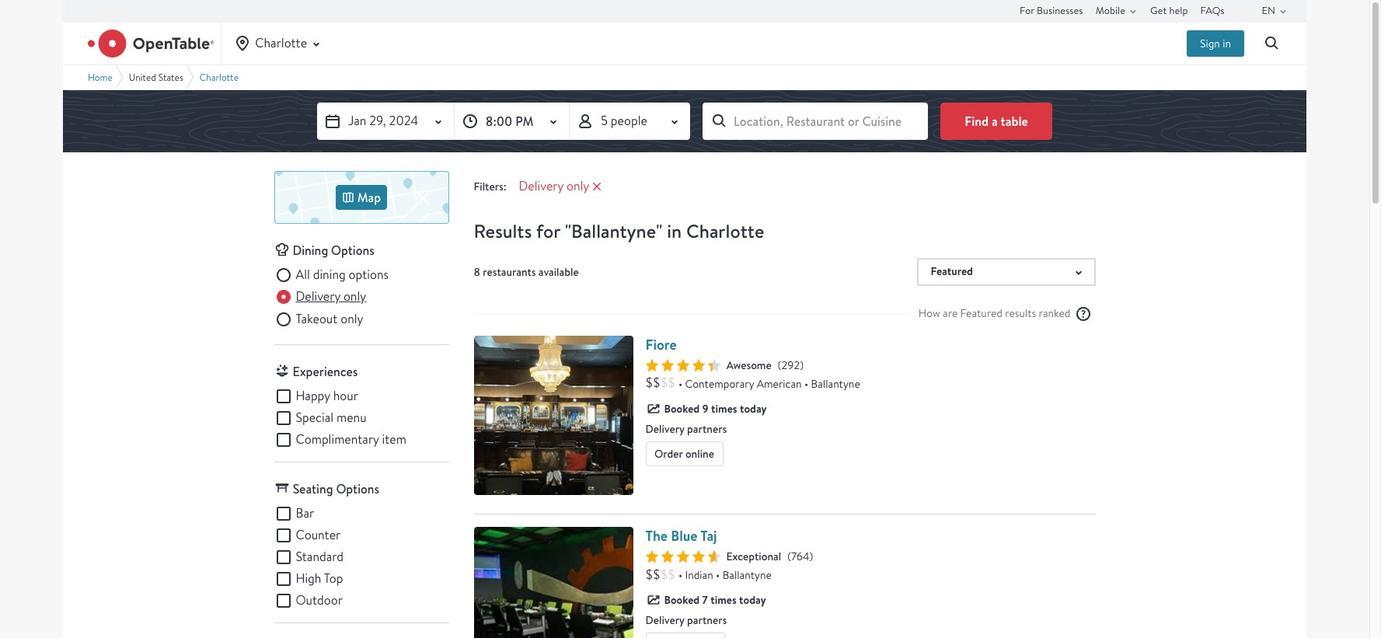 Task type: locate. For each thing, give the bounding box(es) containing it.
jan 29, 2024
[[348, 113, 419, 129]]

charlotte
[[255, 35, 307, 51], [200, 71, 239, 83], [687, 219, 765, 244]]

today down $$ $$ • contemporary american • ballantyne
[[740, 401, 767, 416]]

options right seating
[[336, 481, 380, 498]]

1 today from the top
[[740, 401, 767, 416]]

1 partners from the top
[[687, 422, 727, 436]]

sign
[[1201, 37, 1221, 51]]

partners down 9
[[687, 422, 727, 436]]

en
[[1263, 4, 1276, 17]]

0 horizontal spatial charlotte
[[200, 71, 239, 83]]

sign in button
[[1188, 30, 1245, 57]]

0 vertical spatial ballantyne
[[812, 377, 861, 391]]

2 partners from the top
[[687, 613, 727, 627]]

2024
[[389, 113, 419, 129]]

times right 9
[[712, 401, 738, 416]]

0 vertical spatial featured
[[931, 264, 974, 280]]

only for delivery only option
[[344, 289, 367, 305]]

0 vertical spatial in
[[1223, 37, 1232, 51]]

only up the "ballantyne"
[[567, 178, 590, 194]]

only down all dining options
[[344, 289, 367, 305]]

764
[[792, 550, 810, 564]]

delivery up takeout
[[296, 289, 341, 305]]

map
[[358, 189, 381, 206]]

)
[[800, 358, 804, 372], [810, 550, 814, 564]]

1 vertical spatial today
[[740, 592, 766, 608]]

1 vertical spatial partners
[[687, 613, 727, 627]]

1 vertical spatial ballantyne
[[723, 568, 772, 582]]

2 horizontal spatial charlotte
[[687, 219, 765, 244]]

0 vertical spatial delivery only
[[519, 178, 590, 194]]

( for the blue taj
[[788, 550, 792, 564]]

1 vertical spatial (
[[788, 550, 792, 564]]

0 horizontal spatial ballantyne
[[723, 568, 772, 582]]

delivery up for
[[519, 178, 564, 194]]

all
[[296, 267, 310, 283]]

online
[[686, 447, 715, 461]]

exceptional ( 764 )
[[727, 550, 814, 564]]

1 horizontal spatial charlotte
[[255, 35, 307, 51]]

awesome ( 292 )
[[727, 358, 804, 372]]

All dining options radio
[[274, 266, 389, 285]]

delivery only
[[519, 178, 590, 194], [296, 289, 367, 305]]

high
[[296, 571, 322, 587]]

only inside button
[[567, 178, 590, 194]]

0 vertical spatial today
[[740, 401, 767, 416]]

fiore link
[[646, 335, 677, 354]]

delivery only inside button
[[519, 178, 590, 194]]

today
[[740, 401, 767, 416], [740, 592, 766, 608]]

table
[[1001, 113, 1029, 130]]

1 vertical spatial times
[[711, 592, 737, 608]]

in right sign
[[1223, 37, 1232, 51]]

8:00 pm
[[486, 113, 534, 130]]

1 delivery partners from the top
[[646, 422, 727, 436]]

1 horizontal spatial )
[[810, 550, 814, 564]]

0 vertical spatial partners
[[687, 422, 727, 436]]

ballantyne inside $$ $$ • indian • ballantyne
[[723, 568, 772, 582]]

1 horizontal spatial (
[[788, 550, 792, 564]]

charlotte link
[[200, 71, 239, 83]]

( up american
[[778, 358, 782, 372]]

seating options group
[[274, 505, 449, 611]]

results
[[474, 219, 532, 244]]

delivery partners up order online button
[[646, 422, 727, 436]]

booked for fiore
[[665, 401, 700, 416]]

5
[[601, 113, 608, 129]]

indian
[[685, 568, 714, 582]]

in right the "ballantyne"
[[667, 219, 682, 244]]

1 vertical spatial delivery partners
[[646, 613, 727, 627]]

high top
[[296, 571, 343, 587]]

ballantyne inside $$ $$ • contemporary american • ballantyne
[[812, 377, 861, 391]]

0 vertical spatial delivery partners
[[646, 422, 727, 436]]

delivery partners for fiore
[[646, 422, 727, 436]]

1 booked from the top
[[665, 401, 700, 416]]

booked left 7
[[665, 592, 700, 608]]

in
[[1223, 37, 1232, 51], [667, 219, 682, 244]]

delivery only down all dining options radio
[[296, 289, 367, 305]]

1 horizontal spatial delivery only
[[519, 178, 590, 194]]

booked 7 times today
[[665, 592, 766, 608]]

options for seating options
[[336, 481, 380, 498]]

times right 7
[[711, 592, 737, 608]]

) up american
[[800, 358, 804, 372]]

ballantyne right american
[[812, 377, 861, 391]]

delivery only inside option
[[296, 289, 367, 305]]

1 horizontal spatial in
[[1223, 37, 1232, 51]]

( right exceptional
[[788, 550, 792, 564]]

today down exceptional
[[740, 592, 766, 608]]

american
[[757, 377, 802, 391]]

options up all dining options
[[331, 242, 375, 259]]

) right exceptional
[[810, 550, 814, 564]]

0 vertical spatial times
[[712, 401, 738, 416]]

order
[[655, 447, 683, 461]]

times for the blue taj
[[711, 592, 737, 608]]

1 vertical spatial charlotte
[[200, 71, 239, 83]]

find
[[965, 113, 989, 130]]

1 vertical spatial delivery only
[[296, 289, 367, 305]]

only for takeout only option
[[341, 311, 364, 327]]

0 vertical spatial booked
[[665, 401, 700, 416]]

featured right are
[[961, 307, 1003, 321]]

1 horizontal spatial ballantyne
[[812, 377, 861, 391]]

experiences group
[[274, 387, 449, 450]]

•
[[679, 377, 683, 391], [805, 377, 809, 391], [679, 568, 683, 582], [716, 568, 720, 582]]

for
[[1020, 4, 1035, 17]]

how are featured results ranked
[[919, 307, 1071, 321]]

results for "ballantyne" in charlotte
[[474, 219, 765, 244]]

sign in
[[1201, 37, 1232, 51]]

available
[[539, 265, 579, 279]]

None field
[[703, 103, 929, 140]]

ballantyne
[[812, 377, 861, 391], [723, 568, 772, 582]]

29,
[[370, 113, 386, 129]]

the
[[646, 526, 668, 546]]

1 vertical spatial only
[[344, 289, 367, 305]]

8:00
[[486, 113, 513, 130]]

0 vertical spatial (
[[778, 358, 782, 372]]

order online
[[655, 447, 715, 461]]

1 vertical spatial in
[[667, 219, 682, 244]]

booked for the blue taj
[[665, 592, 700, 608]]

today for fiore
[[740, 401, 767, 416]]

292
[[782, 358, 800, 372]]

ballantyne down exceptional
[[723, 568, 772, 582]]

states
[[158, 71, 183, 83]]

8 restaurants available
[[474, 265, 579, 279]]

featured inside popup button
[[931, 264, 974, 280]]

the blue taj link
[[646, 526, 718, 546]]

help
[[1170, 4, 1189, 17]]

times
[[712, 401, 738, 416], [711, 592, 737, 608]]

blue
[[671, 526, 698, 546]]

delivery only up for
[[519, 178, 590, 194]]

1 vertical spatial booked
[[665, 592, 700, 608]]

2 delivery partners from the top
[[646, 613, 727, 627]]

0 horizontal spatial )
[[800, 358, 804, 372]]

results
[[1006, 307, 1037, 321]]

featured up are
[[931, 264, 974, 280]]

experiences
[[293, 363, 358, 380]]

2 booked from the top
[[665, 592, 700, 608]]

4.8 stars image
[[646, 550, 720, 563]]

( for fiore
[[778, 358, 782, 372]]

booked left 9
[[665, 401, 700, 416]]

0 horizontal spatial (
[[778, 358, 782, 372]]

dining options group
[[274, 266, 449, 332]]

2 vertical spatial only
[[341, 311, 364, 327]]

happy
[[296, 388, 330, 405]]

partners for fiore
[[687, 422, 727, 436]]

a photo of the blue taj restaurant image
[[474, 527, 633, 638]]

(
[[778, 358, 782, 372], [788, 550, 792, 564]]

Please input a Location, Restaurant or Cuisine field
[[703, 103, 929, 140]]

booked
[[665, 401, 700, 416], [665, 592, 700, 608]]

partners down 7
[[687, 613, 727, 627]]

1 vertical spatial )
[[810, 550, 814, 564]]

contemporary
[[685, 377, 755, 391]]

only right takeout
[[341, 311, 364, 327]]

times for fiore
[[712, 401, 738, 416]]

special
[[296, 410, 334, 426]]

0 horizontal spatial delivery only
[[296, 289, 367, 305]]

home
[[88, 71, 113, 83]]

0 vertical spatial charlotte
[[255, 35, 307, 51]]

0 vertical spatial only
[[567, 178, 590, 194]]

2 today from the top
[[740, 592, 766, 608]]

outdoor
[[296, 593, 343, 609]]

delivery down booked 7 times today
[[646, 613, 685, 627]]

delivery partners
[[646, 422, 727, 436], [646, 613, 727, 627]]

0 vertical spatial options
[[331, 242, 375, 259]]

1 vertical spatial options
[[336, 481, 380, 498]]

seating options
[[293, 481, 380, 498]]

delivery partners down 7
[[646, 613, 727, 627]]

people
[[611, 113, 648, 129]]

in inside sign in button
[[1223, 37, 1232, 51]]

0 vertical spatial )
[[800, 358, 804, 372]]

$$
[[646, 375, 661, 391], [661, 375, 676, 391], [646, 567, 661, 583], [661, 567, 676, 583]]



Task type: describe. For each thing, give the bounding box(es) containing it.
find a table
[[965, 113, 1029, 130]]

faqs button
[[1201, 0, 1225, 22]]

home link
[[88, 71, 113, 83]]

special menu
[[296, 410, 367, 426]]

options for dining options
[[331, 242, 375, 259]]

delivery up order
[[646, 422, 685, 436]]

map button
[[274, 171, 449, 224]]

Takeout only radio
[[274, 310, 364, 329]]

united states
[[129, 71, 183, 83]]

happy hour
[[296, 388, 358, 405]]

restaurants
[[483, 265, 536, 279]]

takeout only
[[296, 311, 364, 327]]

charlotte inside dropdown button
[[255, 35, 307, 51]]

delivery partners for the blue taj
[[646, 613, 727, 627]]

how
[[919, 307, 941, 321]]

en button
[[1263, 0, 1293, 22]]

mobile button
[[1096, 0, 1143, 22]]

dining
[[293, 242, 328, 259]]

• down 4.3 stars image
[[679, 377, 683, 391]]

all dining options
[[296, 267, 389, 283]]

7
[[703, 592, 708, 608]]

get help button
[[1151, 0, 1189, 22]]

) for fiore
[[800, 358, 804, 372]]

0 horizontal spatial in
[[667, 219, 682, 244]]

for businesses
[[1020, 4, 1084, 17]]

jan
[[348, 113, 367, 129]]

a photo of fiore restaurant image
[[474, 336, 633, 495]]

counter
[[296, 527, 341, 544]]

4.3 stars image
[[646, 359, 720, 371]]

5 people
[[601, 113, 648, 129]]

) for the blue taj
[[810, 550, 814, 564]]

1 vertical spatial featured
[[961, 307, 1003, 321]]

$$ $$ • indian • ballantyne
[[646, 567, 772, 583]]

today for the blue taj
[[740, 592, 766, 608]]

get help
[[1151, 4, 1189, 17]]

united
[[129, 71, 156, 83]]

hour
[[333, 388, 358, 405]]

search icon image
[[1264, 34, 1282, 53]]

mobile
[[1096, 4, 1126, 17]]

find a table button
[[941, 103, 1053, 140]]

dining options
[[293, 242, 375, 259]]

order online button
[[646, 441, 724, 466]]

dining
[[313, 267, 346, 283]]

businesses
[[1037, 4, 1084, 17]]

9
[[703, 401, 709, 416]]

• right indian
[[716, 568, 720, 582]]

options
[[349, 267, 389, 283]]

partners for the blue taj
[[687, 613, 727, 627]]

ranked
[[1039, 307, 1071, 321]]

featured button
[[917, 258, 1096, 286]]

a
[[992, 113, 998, 130]]

• left indian
[[679, 568, 683, 582]]

filters:
[[474, 180, 507, 194]]

complimentary
[[296, 432, 379, 448]]

are
[[943, 307, 958, 321]]

fiore
[[646, 335, 677, 354]]

for businesses button
[[1020, 0, 1084, 22]]

item
[[382, 432, 407, 448]]

complimentary item
[[296, 432, 407, 448]]

exceptional
[[727, 550, 782, 564]]

Delivery only radio
[[274, 288, 367, 307]]

charlotte button
[[233, 23, 326, 65]]

menu
[[337, 410, 367, 426]]

2 vertical spatial charlotte
[[687, 219, 765, 244]]

delivery inside option
[[296, 289, 341, 305]]

• right american
[[805, 377, 809, 391]]

for
[[537, 219, 561, 244]]

booked 9 times today
[[665, 401, 767, 416]]

8
[[474, 265, 481, 279]]

faqs
[[1201, 4, 1225, 17]]

delivery only button
[[513, 177, 612, 196]]

jan 29, 2024 button
[[317, 103, 454, 140]]

awesome
[[727, 358, 772, 372]]

get
[[1151, 4, 1168, 17]]

the blue taj
[[646, 526, 718, 546]]

"ballantyne"
[[565, 219, 663, 244]]

takeout
[[296, 311, 338, 327]]

top
[[324, 571, 343, 587]]

pm
[[516, 113, 534, 130]]

opentable logo image
[[88, 30, 214, 58]]

delivery inside button
[[519, 178, 564, 194]]



Task type: vqa. For each thing, say whether or not it's contained in the screenshot.
'Landing Page Map' IMAGE
no



